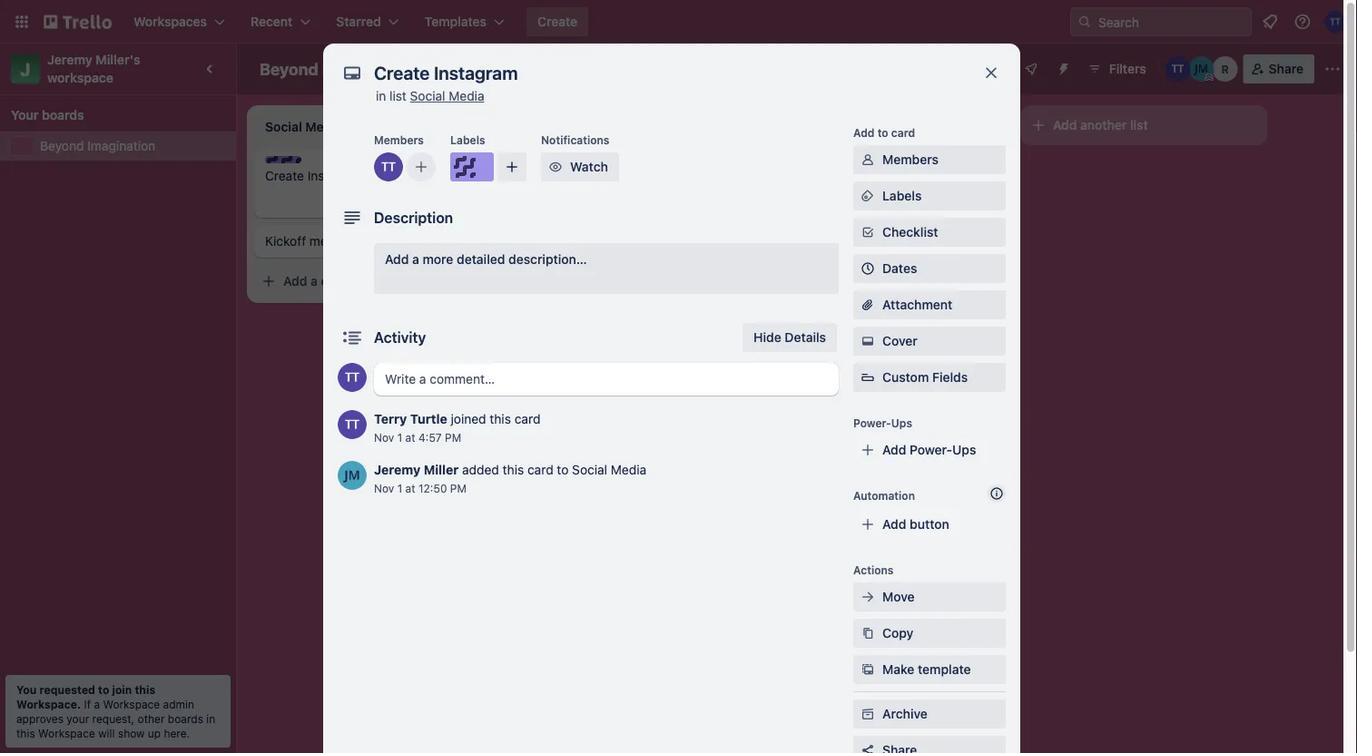 Task type: locate. For each thing, give the bounding box(es) containing it.
1 vertical spatial list
[[1130, 118, 1148, 133]]

kickoff meeting link
[[265, 232, 476, 251]]

sm image inside make template link
[[859, 661, 877, 679]]

sm image inside checklist link
[[859, 223, 877, 241]]

1 vertical spatial pm
[[450, 482, 467, 495]]

here.
[[164, 727, 190, 740]]

nov down terry
[[374, 431, 394, 444]]

share
[[1269, 61, 1304, 76]]

beyond inside 'board name' text field
[[260, 59, 318, 79]]

create instagram link
[[265, 167, 476, 185]]

1 vertical spatial terry turtle (terryturtle) image
[[458, 189, 479, 211]]

0 horizontal spatial create from template… image
[[465, 274, 479, 289]]

pm down the miller
[[450, 482, 467, 495]]

thoughts thinking
[[523, 157, 591, 183]]

in down 'board name' text field
[[376, 89, 386, 103]]

beyond
[[260, 59, 318, 79], [40, 138, 84, 153]]

imagination down your boards with 1 items element
[[87, 138, 155, 153]]

dates
[[882, 261, 917, 276]]

add a card down kickoff meeting
[[283, 274, 348, 289]]

card
[[891, 126, 915, 139], [837, 165, 863, 180], [321, 274, 348, 289], [514, 412, 541, 427], [527, 463, 553, 477]]

add button button
[[853, 510, 1006, 539]]

boards
[[42, 108, 84, 123], [168, 713, 203, 725]]

0 horizontal spatial terry turtle (terryturtle) image
[[338, 363, 367, 392]]

color: bold red, title: "thoughts" element
[[523, 156, 591, 170]]

jeremy inside jeremy miller added this card to social media nov 1 at 12:50 pm
[[374, 463, 421, 477]]

1 vertical spatial create
[[265, 168, 304, 183]]

1 at from the top
[[405, 431, 415, 444]]

1 vertical spatial terry turtle (terryturtle) image
[[374, 153, 403, 182]]

imagination inside 'board name' text field
[[322, 59, 414, 79]]

1 vertical spatial labels
[[882, 188, 922, 203]]

labels up checklist
[[882, 188, 922, 203]]

attachment
[[882, 297, 953, 312]]

0 notifications image
[[1259, 11, 1281, 33]]

watch
[[570, 159, 608, 174]]

star or unstar board image
[[434, 62, 449, 76]]

1 horizontal spatial list
[[1130, 118, 1148, 133]]

terry turtle (terryturtle) image down color: purple, title: none icon
[[458, 189, 479, 211]]

this inside you requested to join this workspace.
[[135, 684, 155, 696]]

1 vertical spatial media
[[611, 463, 646, 477]]

nov inside terry turtle joined this card nov 1 at 4:57 pm
[[374, 431, 394, 444]]

12:50
[[418, 482, 447, 495]]

2 vertical spatial to
[[98, 684, 109, 696]]

ups
[[891, 417, 912, 429], [952, 443, 976, 458]]

imagination
[[322, 59, 414, 79], [87, 138, 155, 153]]

sm image inside members link
[[859, 151, 877, 169]]

0 vertical spatial create
[[537, 14, 578, 29]]

add power-ups
[[882, 443, 976, 458]]

boards down "admin"
[[168, 713, 203, 725]]

color: purple, title: none image
[[265, 156, 301, 163]]

1 horizontal spatial create from template… image
[[980, 165, 995, 180]]

added
[[462, 463, 499, 477]]

pm right 4:57
[[445, 431, 461, 444]]

0 horizontal spatial ups
[[891, 417, 912, 429]]

sm image inside move link
[[859, 588, 877, 606]]

add inside add power-ups link
[[882, 443, 906, 458]]

at left 4:57
[[405, 431, 415, 444]]

open information menu image
[[1294, 13, 1312, 31]]

if a workspace admin approves your request, other boards in this workspace will show up here.
[[16, 698, 215, 740]]

1 sm image from the top
[[859, 151, 877, 169]]

your boards with 1 items element
[[11, 104, 216, 126]]

create instagram
[[265, 168, 366, 183]]

jeremy miller's workspace
[[47, 52, 144, 85]]

terry turtle (terryturtle) image
[[1324, 11, 1346, 33], [458, 189, 479, 211], [338, 410, 367, 439]]

0 vertical spatial jeremy
[[47, 52, 92, 67]]

power- down 'custom'
[[853, 417, 891, 429]]

labels up color: purple, title: none icon
[[450, 133, 485, 146]]

move
[[882, 590, 915, 605]]

0 vertical spatial media
[[449, 89, 484, 103]]

pm inside terry turtle joined this card nov 1 at 4:57 pm
[[445, 431, 461, 444]]

1 horizontal spatial in
[[376, 89, 386, 103]]

requested
[[39, 684, 95, 696]]

1
[[397, 431, 402, 444], [397, 482, 402, 495]]

in inside if a workspace admin approves your request, other boards in this workspace will show up here.
[[206, 713, 215, 725]]

1 vertical spatial nov
[[374, 482, 394, 495]]

social inside jeremy miller added this card to social media nov 1 at 12:50 pm
[[572, 463, 607, 477]]

to right added at the bottom left of the page
[[557, 463, 569, 477]]

members
[[374, 133, 424, 146], [882, 152, 939, 167]]

0 vertical spatial imagination
[[322, 59, 414, 79]]

1 horizontal spatial add a card
[[799, 165, 863, 180]]

more
[[423, 252, 453, 267]]

create inside button
[[537, 14, 578, 29]]

meeting
[[309, 234, 357, 249]]

create for create
[[537, 14, 578, 29]]

2 horizontal spatial terry turtle (terryturtle) image
[[1324, 11, 1346, 33]]

to inside jeremy miller added this card to social media nov 1 at 12:50 pm
[[557, 463, 569, 477]]

if
[[84, 698, 91, 711]]

members link
[[853, 145, 1006, 174]]

2 sm image from the top
[[859, 187, 877, 205]]

1 vertical spatial boards
[[168, 713, 203, 725]]

0 horizontal spatial members
[[374, 133, 424, 146]]

0 vertical spatial labels
[[450, 133, 485, 146]]

0 vertical spatial members
[[374, 133, 424, 146]]

kickoff
[[265, 234, 306, 249]]

2 horizontal spatial terry turtle (terryturtle) image
[[1165, 56, 1191, 82]]

Board name text field
[[251, 54, 423, 84]]

1 horizontal spatial beyond
[[260, 59, 318, 79]]

Write a comment text field
[[374, 363, 839, 396]]

1 vertical spatial 1
[[397, 482, 402, 495]]

4 sm image from the top
[[859, 332, 877, 350]]

1 vertical spatial at
[[405, 482, 415, 495]]

to up members link
[[878, 126, 888, 139]]

1 horizontal spatial create
[[537, 14, 578, 29]]

1 vertical spatial ups
[[952, 443, 976, 458]]

4:57
[[418, 431, 442, 444]]

jeremy miller (jeremymiller198) image
[[338, 461, 367, 490]]

add a card button for the right the create from template… "image"
[[770, 158, 973, 187]]

2 at from the top
[[405, 482, 415, 495]]

r
[[1221, 63, 1229, 75]]

0 horizontal spatial add a card button
[[254, 267, 458, 296]]

2 nov from the top
[[374, 482, 394, 495]]

create down color: purple, title: none image
[[265, 168, 304, 183]]

to
[[878, 126, 888, 139], [557, 463, 569, 477], [98, 684, 109, 696]]

jeremy up workspace
[[47, 52, 92, 67]]

checklist link
[[853, 218, 1006, 247]]

jeremy
[[47, 52, 92, 67], [374, 463, 421, 477]]

1 vertical spatial to
[[557, 463, 569, 477]]

archive
[[882, 707, 928, 722]]

media inside jeremy miller added this card to social media nov 1 at 12:50 pm
[[611, 463, 646, 477]]

automation image
[[1049, 54, 1075, 80]]

create up board
[[537, 14, 578, 29]]

sm image inside labels link
[[859, 187, 877, 205]]

your
[[67, 713, 89, 725]]

boards right your
[[42, 108, 84, 123]]

0 vertical spatial terry turtle (terryturtle) image
[[1324, 11, 1346, 33]]

miller
[[424, 463, 459, 477]]

hide
[[754, 330, 781, 345]]

detailed
[[457, 252, 505, 267]]

1 down terry
[[397, 431, 402, 444]]

1 vertical spatial power-
[[910, 443, 952, 458]]

0 horizontal spatial power-
[[853, 417, 891, 429]]

1 horizontal spatial social
[[572, 463, 607, 477]]

add inside add a more detailed description… link
[[385, 252, 409, 267]]

0 horizontal spatial imagination
[[87, 138, 155, 153]]

members down the add to card
[[882, 152, 939, 167]]

2 1 from the top
[[397, 482, 402, 495]]

filters
[[1109, 61, 1146, 76]]

ups down fields
[[952, 443, 976, 458]]

0 vertical spatial beyond
[[260, 59, 318, 79]]

0 horizontal spatial terry turtle (terryturtle) image
[[338, 410, 367, 439]]

1 vertical spatial beyond imagination
[[40, 138, 155, 153]]

media
[[449, 89, 484, 103], [611, 463, 646, 477]]

make
[[882, 662, 915, 677]]

search image
[[1078, 15, 1092, 29]]

social media link
[[410, 89, 484, 103]]

0 horizontal spatial media
[[449, 89, 484, 103]]

sm image inside watch button
[[546, 158, 565, 176]]

1 vertical spatial add a card button
[[254, 267, 458, 296]]

this down approves
[[16, 727, 35, 740]]

0 horizontal spatial list
[[390, 89, 407, 103]]

create from template… image up labels link
[[980, 165, 995, 180]]

2 horizontal spatial to
[[878, 126, 888, 139]]

power-
[[853, 417, 891, 429], [910, 443, 952, 458]]

1 nov from the top
[[374, 431, 394, 444]]

sm image inside cover link
[[859, 332, 877, 350]]

attachment button
[[853, 290, 1006, 320]]

thoughts
[[541, 157, 591, 170]]

0 horizontal spatial create
[[265, 168, 304, 183]]

members up add members to card image
[[374, 133, 424, 146]]

0 horizontal spatial to
[[98, 684, 109, 696]]

terry
[[374, 412, 407, 427]]

sm image for archive
[[859, 705, 877, 724]]

0 horizontal spatial workspace
[[38, 727, 95, 740]]

0 horizontal spatial beyond imagination
[[40, 138, 155, 153]]

workspace down your
[[38, 727, 95, 740]]

1 vertical spatial add a card
[[283, 274, 348, 289]]

thinking
[[523, 168, 573, 183]]

0 vertical spatial list
[[390, 89, 407, 103]]

power- down power-ups
[[910, 443, 952, 458]]

approves
[[16, 713, 63, 725]]

1 left 12:50
[[397, 482, 402, 495]]

this right joined
[[490, 412, 511, 427]]

activity
[[374, 329, 426, 346]]

0 vertical spatial pm
[[445, 431, 461, 444]]

archive link
[[853, 700, 1006, 729]]

0 horizontal spatial jeremy
[[47, 52, 92, 67]]

back to home image
[[44, 7, 112, 36]]

in list social media
[[376, 89, 484, 103]]

0 horizontal spatial beyond
[[40, 138, 84, 153]]

0 vertical spatial create from template… image
[[980, 165, 995, 180]]

1 1 from the top
[[397, 431, 402, 444]]

1 horizontal spatial to
[[557, 463, 569, 477]]

0 vertical spatial 1
[[397, 431, 402, 444]]

1 vertical spatial create from template… image
[[465, 274, 479, 289]]

add a more detailed description…
[[385, 252, 587, 267]]

0 vertical spatial beyond imagination
[[260, 59, 414, 79]]

in
[[376, 89, 386, 103], [206, 713, 215, 725]]

create from template… image
[[980, 165, 995, 180], [465, 274, 479, 289]]

1 horizontal spatial jeremy
[[374, 463, 421, 477]]

sm image inside copy link
[[859, 625, 877, 643]]

this right the join
[[135, 684, 155, 696]]

1 vertical spatial imagination
[[87, 138, 155, 153]]

labels inside labels link
[[882, 188, 922, 203]]

workspace down the join
[[103, 698, 160, 711]]

1 horizontal spatial labels
[[882, 188, 922, 203]]

1 horizontal spatial boards
[[168, 713, 203, 725]]

list left social media link
[[390, 89, 407, 103]]

share button
[[1243, 54, 1314, 84]]

card inside terry turtle joined this card nov 1 at 4:57 pm
[[514, 412, 541, 427]]

1 horizontal spatial add a card button
[[770, 158, 973, 187]]

1 horizontal spatial members
[[882, 152, 939, 167]]

0 vertical spatial nov
[[374, 431, 394, 444]]

1 horizontal spatial media
[[611, 463, 646, 477]]

add a card button down the add to card
[[770, 158, 973, 187]]

create from template… image down detailed
[[465, 274, 479, 289]]

None text field
[[365, 56, 964, 89]]

card down the add to card
[[837, 165, 863, 180]]

card right added at the bottom left of the page
[[527, 463, 553, 477]]

this inside if a workspace admin approves your request, other boards in this workspace will show up here.
[[16, 727, 35, 740]]

sm image
[[546, 158, 565, 176], [859, 588, 877, 606], [859, 625, 877, 643], [859, 661, 877, 679], [859, 705, 877, 724]]

terry turtle (terryturtle) image right open information menu "icon"
[[1324, 11, 1346, 33]]

your
[[11, 108, 39, 123]]

sm image inside archive link
[[859, 705, 877, 724]]

social
[[410, 89, 445, 103], [572, 463, 607, 477]]

at left 12:50
[[405, 482, 415, 495]]

ups up add power-ups
[[891, 417, 912, 429]]

1 vertical spatial social
[[572, 463, 607, 477]]

1 horizontal spatial ups
[[952, 443, 976, 458]]

1 vertical spatial jeremy
[[374, 463, 421, 477]]

0 horizontal spatial in
[[206, 713, 215, 725]]

beyond imagination
[[260, 59, 414, 79], [40, 138, 155, 153]]

jeremy inside jeremy miller's workspace
[[47, 52, 92, 67]]

nov right jeremy miller (jeremymiller198) icon
[[374, 482, 394, 495]]

list inside button
[[1130, 118, 1148, 133]]

sm image for members
[[859, 151, 877, 169]]

sm image
[[859, 151, 877, 169], [859, 187, 877, 205], [859, 223, 877, 241], [859, 332, 877, 350]]

0 vertical spatial terry turtle (terryturtle) image
[[1165, 56, 1191, 82]]

in right other
[[206, 713, 215, 725]]

a
[[826, 165, 833, 180], [412, 252, 419, 267], [311, 274, 318, 289], [94, 698, 100, 711]]

card right joined
[[514, 412, 541, 427]]

add a card button down kickoff meeting link
[[254, 267, 458, 296]]

beyond imagination inside 'board name' text field
[[260, 59, 414, 79]]

cover link
[[853, 327, 1006, 356]]

custom fields button
[[853, 369, 1006, 387]]

this right added at the bottom left of the page
[[503, 463, 524, 477]]

add a card down the add to card
[[799, 165, 863, 180]]

imagination up in list social media
[[322, 59, 414, 79]]

terry turtle (terryturtle) image left terry
[[338, 410, 367, 439]]

0 vertical spatial at
[[405, 431, 415, 444]]

add another list
[[1053, 118, 1148, 133]]

terry turtle (terryturtle) image
[[1165, 56, 1191, 82], [374, 153, 403, 182], [338, 363, 367, 392]]

0 vertical spatial boards
[[42, 108, 84, 123]]

1 horizontal spatial beyond imagination
[[260, 59, 414, 79]]

jeremy up nov 1 at 12:50 pm link
[[374, 463, 421, 477]]

0 horizontal spatial social
[[410, 89, 445, 103]]

1 vertical spatial in
[[206, 713, 215, 725]]

0 horizontal spatial labels
[[450, 133, 485, 146]]

3 sm image from the top
[[859, 223, 877, 241]]

list right 'another'
[[1130, 118, 1148, 133]]

to left the join
[[98, 684, 109, 696]]

admin
[[163, 698, 194, 711]]

1 horizontal spatial imagination
[[322, 59, 414, 79]]

add a card button
[[770, 158, 973, 187], [254, 267, 458, 296]]

1 horizontal spatial workspace
[[103, 698, 160, 711]]

sm image for cover
[[859, 332, 877, 350]]

0 vertical spatial add a card button
[[770, 158, 973, 187]]

color: purple, title: none image
[[450, 153, 494, 182]]

create for create instagram
[[265, 168, 304, 183]]

sm image for move
[[859, 588, 877, 606]]

Search field
[[1092, 8, 1251, 35]]

a inside if a workspace admin approves your request, other boards in this workspace will show up here.
[[94, 698, 100, 711]]



Task type: describe. For each thing, give the bounding box(es) containing it.
add button
[[882, 517, 949, 532]]

0 horizontal spatial boards
[[42, 108, 84, 123]]

watch button
[[541, 153, 619, 182]]

card up members link
[[891, 126, 915, 139]]

jeremy for jeremy miller's workspace
[[47, 52, 92, 67]]

workspace visible image
[[467, 62, 481, 76]]

primary element
[[0, 0, 1357, 44]]

kickoff meeting
[[265, 234, 357, 249]]

terry turtle joined this card nov 1 at 4:57 pm
[[374, 412, 541, 444]]

you requested to join this workspace.
[[16, 684, 155, 711]]

jeremy miller (jeremymiller198) image
[[1189, 56, 1214, 82]]

at inside jeremy miller added this card to social media nov 1 at 12:50 pm
[[405, 482, 415, 495]]

1 horizontal spatial terry turtle (terryturtle) image
[[458, 189, 479, 211]]

add a card button for the bottommost the create from template… "image"
[[254, 267, 458, 296]]

you
[[16, 684, 37, 696]]

0 vertical spatial to
[[878, 126, 888, 139]]

your boards
[[11, 108, 84, 123]]

joined
[[451, 412, 486, 427]]

thinking link
[[523, 167, 733, 185]]

button
[[910, 517, 949, 532]]

0 vertical spatial add a card
[[799, 165, 863, 180]]

sm image for checklist
[[859, 223, 877, 241]]

up
[[148, 727, 161, 740]]

sm image for copy
[[859, 625, 877, 643]]

automation
[[853, 489, 915, 502]]

board
[[523, 61, 559, 76]]

add another list button
[[1020, 105, 1267, 145]]

2 vertical spatial terry turtle (terryturtle) image
[[338, 363, 367, 392]]

0 vertical spatial workspace
[[103, 698, 160, 711]]

0 vertical spatial ups
[[891, 417, 912, 429]]

0 horizontal spatial add a card
[[283, 274, 348, 289]]

details
[[785, 330, 826, 345]]

terry turtle (terryturtle) image inside primary element
[[1324, 11, 1346, 33]]

join
[[112, 684, 132, 696]]

nov inside jeremy miller added this card to social media nov 1 at 12:50 pm
[[374, 482, 394, 495]]

add power-ups link
[[853, 436, 1006, 465]]

actions
[[853, 564, 894, 576]]

template
[[918, 662, 971, 677]]

hide details
[[754, 330, 826, 345]]

1 vertical spatial beyond
[[40, 138, 84, 153]]

custom
[[882, 370, 929, 385]]

board link
[[492, 54, 570, 84]]

hide details link
[[743, 323, 837, 352]]

0 vertical spatial social
[[410, 89, 445, 103]]

move link
[[853, 583, 1006, 612]]

jeremy miller added this card to social media nov 1 at 12:50 pm
[[374, 463, 646, 495]]

1 horizontal spatial terry turtle (terryturtle) image
[[374, 153, 403, 182]]

rubyanndersson (rubyanndersson) image
[[1213, 56, 1238, 82]]

sm image for labels
[[859, 187, 877, 205]]

will
[[98, 727, 115, 740]]

notifications
[[541, 133, 610, 146]]

cover
[[882, 334, 918, 349]]

nov 1 at 4:57 pm link
[[374, 431, 461, 444]]

ups inside add power-ups link
[[952, 443, 976, 458]]

at inside terry turtle joined this card nov 1 at 4:57 pm
[[405, 431, 415, 444]]

labels link
[[853, 182, 1006, 211]]

card down the meeting
[[321, 274, 348, 289]]

instagram
[[308, 168, 366, 183]]

description
[[374, 209, 453, 226]]

add a more detailed description… link
[[374, 243, 839, 294]]

nov 1 at 12:50 pm link
[[374, 482, 467, 495]]

description…
[[508, 252, 587, 267]]

sm image for watch
[[546, 158, 565, 176]]

1 horizontal spatial power-
[[910, 443, 952, 458]]

pm inside jeremy miller added this card to social media nov 1 at 12:50 pm
[[450, 482, 467, 495]]

request,
[[92, 713, 135, 725]]

sm image for make template
[[859, 661, 877, 679]]

power ups image
[[1024, 62, 1038, 76]]

copy link
[[853, 619, 1006, 648]]

0 vertical spatial in
[[376, 89, 386, 103]]

j
[[20, 58, 31, 79]]

to inside you requested to join this workspace.
[[98, 684, 109, 696]]

fields
[[932, 370, 968, 385]]

1 inside jeremy miller added this card to social media nov 1 at 12:50 pm
[[397, 482, 402, 495]]

checklist
[[882, 225, 938, 240]]

make template link
[[853, 655, 1006, 684]]

workspace.
[[16, 698, 81, 711]]

other
[[138, 713, 165, 725]]

create button
[[527, 7, 588, 36]]

1 inside terry turtle joined this card nov 1 at 4:57 pm
[[397, 431, 402, 444]]

power-ups
[[853, 417, 912, 429]]

make template
[[882, 662, 971, 677]]

card inside jeremy miller added this card to social media nov 1 at 12:50 pm
[[527, 463, 553, 477]]

beyond imagination link
[[40, 137, 225, 155]]

add members to card image
[[414, 158, 428, 176]]

add inside add another list button
[[1053, 118, 1077, 133]]

turtle
[[410, 412, 447, 427]]

show
[[118, 727, 145, 740]]

1 vertical spatial workspace
[[38, 727, 95, 740]]

show menu image
[[1324, 60, 1342, 78]]

dates button
[[853, 254, 1006, 283]]

add inside add button button
[[882, 517, 906, 532]]

0 vertical spatial power-
[[853, 417, 891, 429]]

copy
[[882, 626, 914, 641]]

workspace
[[47, 70, 113, 85]]

1 vertical spatial members
[[882, 152, 939, 167]]

2 vertical spatial terry turtle (terryturtle) image
[[338, 410, 367, 439]]

miller's
[[96, 52, 140, 67]]

filters button
[[1082, 54, 1152, 84]]

add to card
[[853, 126, 915, 139]]

jeremy for jeremy miller added this card to social media nov 1 at 12:50 pm
[[374, 463, 421, 477]]

another
[[1080, 118, 1127, 133]]

r button
[[1213, 56, 1238, 82]]

boards inside if a workspace admin approves your request, other boards in this workspace will show up here.
[[168, 713, 203, 725]]

this inside terry turtle joined this card nov 1 at 4:57 pm
[[490, 412, 511, 427]]

custom fields
[[882, 370, 968, 385]]

this inside jeremy miller added this card to social media nov 1 at 12:50 pm
[[503, 463, 524, 477]]



Task type: vqa. For each thing, say whether or not it's contained in the screenshot.
Description
yes



